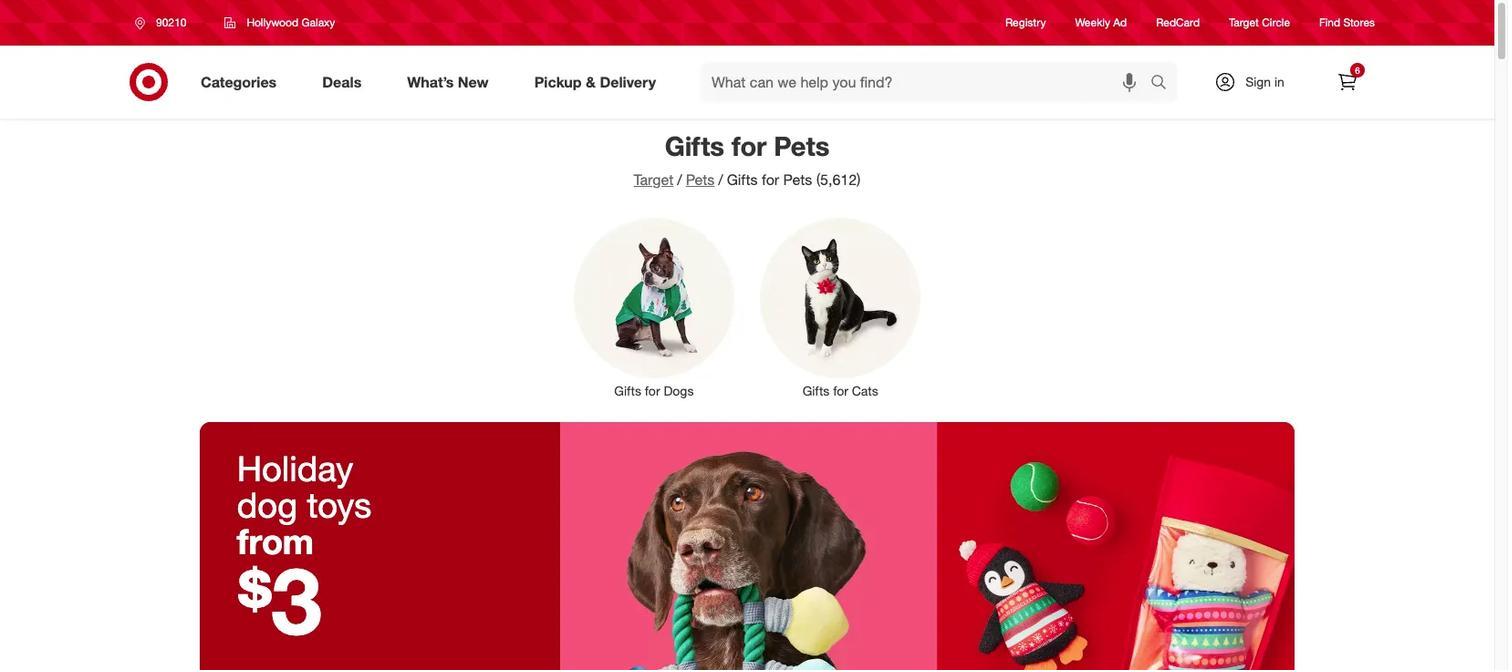 Task type: vqa. For each thing, say whether or not it's contained in the screenshot.
Registry LINK
yes



Task type: describe. For each thing, give the bounding box(es) containing it.
what's new link
[[392, 62, 512, 102]]

1 horizontal spatial target
[[1230, 16, 1260, 30]]

redcard
[[1157, 16, 1200, 30]]

2 / from the left
[[719, 171, 724, 189]]

what's new
[[407, 73, 489, 91]]

90210 button
[[123, 6, 206, 39]]

pickup
[[535, 73, 582, 91]]

target circle link
[[1230, 15, 1291, 31]]

circle
[[1263, 16, 1291, 30]]

6
[[1356, 65, 1361, 76]]

90210
[[156, 16, 187, 29]]

(5,612)
[[817, 171, 861, 189]]

delivery
[[600, 73, 656, 91]]

gifts right pets link
[[727, 171, 758, 189]]

from
[[237, 521, 314, 563]]

hollywood
[[247, 16, 299, 29]]

holiday
[[237, 449, 353, 491]]

categories
[[201, 73, 277, 91]]

target inside gifts for pets target / pets / gifts for pets (5,612)
[[634, 171, 674, 189]]

gifts for cats
[[803, 383, 879, 399]]

6 link
[[1328, 62, 1368, 102]]

registry link
[[1006, 15, 1047, 31]]

holiday dog toys from
[[237, 449, 372, 563]]

galaxy
[[302, 16, 335, 29]]

find stores
[[1320, 16, 1376, 30]]

sign
[[1246, 74, 1272, 89]]

gifts for dogs
[[615, 383, 694, 399]]

gifts for dogs
[[615, 383, 642, 399]]

deals
[[322, 73, 362, 91]]

dogs
[[664, 383, 694, 399]]

dog
[[237, 485, 298, 527]]



Task type: locate. For each thing, give the bounding box(es) containing it.
&
[[586, 73, 596, 91]]

pets left (5,612)
[[784, 171, 813, 189]]

pets right the target link
[[686, 171, 715, 189]]

target circle
[[1230, 16, 1291, 30]]

categories link
[[185, 62, 300, 102]]

find
[[1320, 16, 1341, 30]]

1 vertical spatial target
[[634, 171, 674, 189]]

pets
[[774, 130, 830, 162], [686, 171, 715, 189], [784, 171, 813, 189]]

sign in
[[1246, 74, 1285, 89]]

what's
[[407, 73, 454, 91]]

gifts for pets target / pets / gifts for pets (5,612)
[[634, 130, 861, 189]]

/ left pets link
[[678, 171, 682, 189]]

deals link
[[307, 62, 385, 102]]

/ right pets link
[[719, 171, 724, 189]]

toys
[[307, 485, 372, 527]]

0 horizontal spatial target
[[634, 171, 674, 189]]

in
[[1275, 74, 1285, 89]]

0 horizontal spatial /
[[678, 171, 682, 189]]

for for cats
[[834, 383, 849, 399]]

registry
[[1006, 16, 1047, 30]]

pets up (5,612)
[[774, 130, 830, 162]]

for
[[732, 130, 767, 162], [762, 171, 780, 189], [645, 383, 660, 399], [834, 383, 849, 399]]

weekly ad link
[[1076, 15, 1127, 31]]

1 horizontal spatial /
[[719, 171, 724, 189]]

weekly
[[1076, 16, 1111, 30]]

for for dogs
[[645, 383, 660, 399]]

ad
[[1114, 16, 1127, 30]]

find stores link
[[1320, 15, 1376, 31]]

$3
[[237, 545, 322, 657]]

target left pets link
[[634, 171, 674, 189]]

gifts up pets link
[[665, 130, 725, 162]]

gifts for cats
[[803, 383, 830, 399]]

target link
[[634, 171, 674, 189]]

What can we help you find? suggestions appear below search field
[[701, 62, 1156, 102]]

gifts left cats
[[803, 383, 830, 399]]

sign in link
[[1199, 62, 1314, 102]]

weekly ad
[[1076, 16, 1127, 30]]

gifts for cats link
[[748, 215, 934, 401]]

0 vertical spatial target
[[1230, 16, 1260, 30]]

pickup & delivery
[[535, 73, 656, 91]]

hollywood galaxy button
[[213, 6, 347, 39]]

target
[[1230, 16, 1260, 30], [634, 171, 674, 189]]

search button
[[1143, 62, 1187, 106]]

hollywood galaxy
[[247, 16, 335, 29]]

for for pets
[[732, 130, 767, 162]]

/
[[678, 171, 682, 189], [719, 171, 724, 189]]

gifts
[[665, 130, 725, 162], [727, 171, 758, 189], [615, 383, 642, 399], [803, 383, 830, 399]]

stores
[[1344, 16, 1376, 30]]

pets link
[[686, 171, 715, 189]]

redcard link
[[1157, 15, 1200, 31]]

gifts for pets
[[665, 130, 725, 162]]

cats
[[852, 383, 879, 399]]

gifts for dogs link
[[561, 215, 748, 401]]

1 / from the left
[[678, 171, 682, 189]]

gifts left the dogs
[[615, 383, 642, 399]]

pickup & delivery link
[[519, 62, 679, 102]]

search
[[1143, 74, 1187, 93]]

new
[[458, 73, 489, 91]]

target left circle
[[1230, 16, 1260, 30]]



